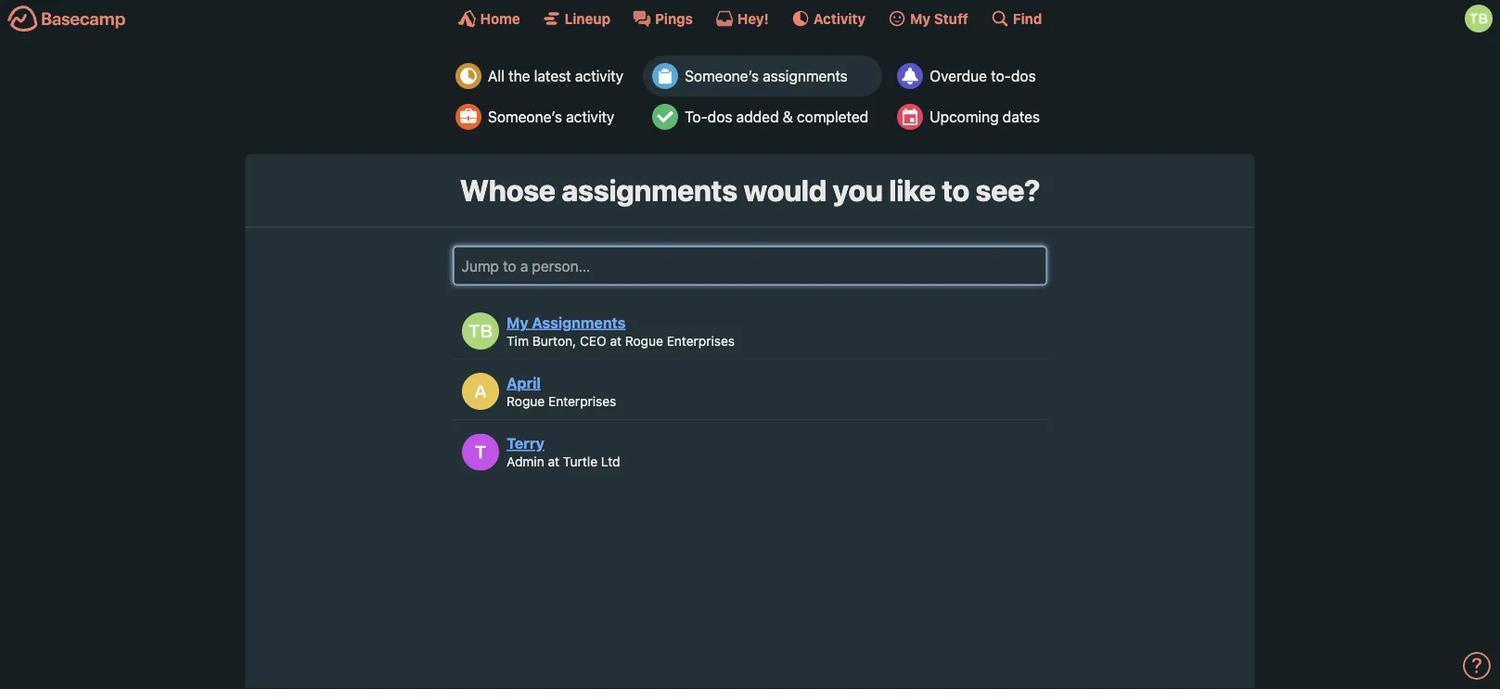 Task type: locate. For each thing, give the bounding box(es) containing it.
someone's activity
[[488, 108, 615, 126]]

assignments down todo image on the left top of the page
[[562, 173, 738, 208]]

todo image
[[653, 104, 679, 130]]

someone's up to- at the left of the page
[[685, 67, 759, 85]]

all the latest activity link
[[446, 56, 638, 97]]

1 horizontal spatial dos
[[1011, 67, 1036, 85]]

1 horizontal spatial my
[[910, 10, 931, 26]]

someone's down the
[[488, 108, 562, 126]]

1 horizontal spatial rogue
[[625, 333, 663, 348]]

to-dos added & completed link
[[643, 97, 883, 137]]

stuff
[[934, 10, 969, 26]]

assignments inside someone's assignments link
[[763, 67, 848, 85]]

my left stuff
[[910, 10, 931, 26]]

activity
[[575, 67, 624, 85], [566, 108, 615, 126]]

april rogue enterprises
[[507, 374, 617, 409]]

assignments
[[763, 67, 848, 85], [562, 173, 738, 208]]

rogue down april at bottom
[[507, 393, 545, 409]]

enterprises inside my assignments tim burton,        ceo at rogue enterprises
[[667, 333, 735, 348]]

april
[[507, 374, 541, 392]]

enterprises
[[667, 333, 735, 348], [549, 393, 617, 409]]

0 vertical spatial enterprises
[[667, 333, 735, 348]]

dos up dates
[[1011, 67, 1036, 85]]

0 horizontal spatial assignments
[[562, 173, 738, 208]]

tim
[[507, 333, 529, 348]]

terry, admin at turtle ltd image
[[462, 434, 499, 471]]

find button
[[991, 9, 1043, 28]]

at right ceo
[[610, 333, 622, 348]]

activity down all the latest activity
[[566, 108, 615, 126]]

1 vertical spatial rogue
[[507, 393, 545, 409]]

home
[[480, 10, 520, 26]]

dos
[[1011, 67, 1036, 85], [708, 108, 733, 126]]

0 horizontal spatial rogue
[[507, 393, 545, 409]]

enterprises up terry admin at turtle ltd
[[549, 393, 617, 409]]

my
[[910, 10, 931, 26], [507, 314, 529, 331]]

like
[[889, 173, 936, 208]]

0 vertical spatial assignments
[[763, 67, 848, 85]]

1 horizontal spatial assignments
[[763, 67, 848, 85]]

you
[[833, 173, 883, 208]]

lineup link
[[543, 9, 611, 28]]

0 horizontal spatial someone's
[[488, 108, 562, 126]]

0 vertical spatial at
[[610, 333, 622, 348]]

0 vertical spatial rogue
[[625, 333, 663, 348]]

1 horizontal spatial enterprises
[[667, 333, 735, 348]]

at inside terry admin at turtle ltd
[[548, 454, 560, 469]]

my stuff button
[[888, 9, 969, 28]]

1 vertical spatial someone's
[[488, 108, 562, 126]]

latest
[[534, 67, 571, 85]]

activity right latest
[[575, 67, 624, 85]]

1 vertical spatial dos
[[708, 108, 733, 126]]

at inside my assignments tim burton,        ceo at rogue enterprises
[[610, 333, 622, 348]]

list box
[[453, 304, 1047, 480]]

overdue to-dos link
[[888, 56, 1054, 97]]

1 vertical spatial assignments
[[562, 173, 738, 208]]

0 vertical spatial my
[[910, 10, 931, 26]]

0 vertical spatial dos
[[1011, 67, 1036, 85]]

the
[[509, 67, 530, 85]]

upcoming dates link
[[888, 97, 1054, 137]]

&
[[783, 108, 793, 126]]

list box containing my assignments
[[453, 304, 1047, 480]]

0 horizontal spatial enterprises
[[549, 393, 617, 409]]

to
[[942, 173, 970, 208]]

tim burton image
[[1465, 5, 1493, 32]]

1 vertical spatial enterprises
[[549, 393, 617, 409]]

would
[[744, 173, 827, 208]]

terry
[[507, 435, 545, 452]]

0 vertical spatial activity
[[575, 67, 624, 85]]

1 vertical spatial activity
[[566, 108, 615, 126]]

my inside my assignments tim burton,        ceo at rogue enterprises
[[507, 314, 529, 331]]

my up the tim
[[507, 314, 529, 331]]

rogue
[[625, 333, 663, 348], [507, 393, 545, 409]]

0 horizontal spatial my
[[507, 314, 529, 331]]

at
[[610, 333, 622, 348], [548, 454, 560, 469]]

assignments
[[532, 314, 626, 331]]

0 vertical spatial someone's
[[685, 67, 759, 85]]

dates
[[1003, 108, 1040, 126]]

1 vertical spatial at
[[548, 454, 560, 469]]

0 horizontal spatial at
[[548, 454, 560, 469]]

upcoming dates
[[930, 108, 1040, 126]]

main element
[[0, 0, 1501, 36]]

assignments up &
[[763, 67, 848, 85]]

lineup
[[565, 10, 611, 26]]

enterprises down the jump to a person… text box
[[667, 333, 735, 348]]

completed
[[797, 108, 869, 126]]

hey!
[[738, 10, 769, 26]]

activity report image
[[456, 63, 482, 89]]

my inside popup button
[[910, 10, 931, 26]]

dos left added at the top
[[708, 108, 733, 126]]

1 horizontal spatial at
[[610, 333, 622, 348]]

at left turtle
[[548, 454, 560, 469]]

1 vertical spatial my
[[507, 314, 529, 331]]

someone's
[[685, 67, 759, 85], [488, 108, 562, 126]]

burton,
[[533, 333, 576, 348]]

activity
[[814, 10, 866, 26]]

rogue right ceo
[[625, 333, 663, 348]]

overdue to-dos
[[930, 67, 1036, 85]]

1 horizontal spatial someone's
[[685, 67, 759, 85]]



Task type: describe. For each thing, give the bounding box(es) containing it.
assignment image
[[653, 63, 679, 89]]

someone's for someone's activity
[[488, 108, 562, 126]]

to-
[[991, 67, 1011, 85]]

schedule image
[[898, 104, 924, 130]]

assignments for whose
[[562, 173, 738, 208]]

switch accounts image
[[7, 5, 126, 33]]

someone's assignments
[[685, 67, 848, 85]]

someone's activity link
[[446, 97, 638, 137]]

tim burton, ceo at rogue enterprises image
[[462, 313, 499, 350]]

to-
[[685, 108, 708, 126]]

all the latest activity
[[488, 67, 624, 85]]

someone's assignments link
[[643, 56, 883, 97]]

reports image
[[898, 63, 924, 89]]

april, rogue enterprises image
[[462, 373, 499, 410]]

upcoming
[[930, 108, 999, 126]]

activity inside someone's activity link
[[566, 108, 615, 126]]

see?
[[976, 173, 1041, 208]]

terry admin at turtle ltd
[[507, 435, 620, 469]]

pings button
[[633, 9, 693, 28]]

activity inside "all the latest activity" link
[[575, 67, 624, 85]]

overdue
[[930, 67, 987, 85]]

enterprises inside the april rogue enterprises
[[549, 393, 617, 409]]

my stuff
[[910, 10, 969, 26]]

rogue inside my assignments tim burton,        ceo at rogue enterprises
[[625, 333, 663, 348]]

whose
[[460, 173, 556, 208]]

ceo
[[580, 333, 607, 348]]

0 horizontal spatial dos
[[708, 108, 733, 126]]

Jump to a person… text field
[[453, 246, 1047, 285]]

find
[[1013, 10, 1043, 26]]

hey! button
[[715, 9, 769, 28]]

turtle
[[563, 454, 598, 469]]

my for assignments
[[507, 314, 529, 331]]

whose assignments would you like to see?
[[460, 173, 1041, 208]]

admin
[[507, 454, 545, 469]]

ltd
[[601, 454, 620, 469]]

all
[[488, 67, 505, 85]]

added
[[737, 108, 779, 126]]

activity link
[[791, 9, 866, 28]]

person report image
[[456, 104, 482, 130]]

someone's for someone's assignments
[[685, 67, 759, 85]]

rogue inside the april rogue enterprises
[[507, 393, 545, 409]]

my assignments tim burton,        ceo at rogue enterprises
[[507, 314, 735, 348]]

assignments for someone's
[[763, 67, 848, 85]]

pings
[[655, 10, 693, 26]]

home link
[[458, 9, 520, 28]]

to-dos added & completed
[[685, 108, 869, 126]]

my for stuff
[[910, 10, 931, 26]]



Task type: vqa. For each thing, say whether or not it's contained in the screenshot.


